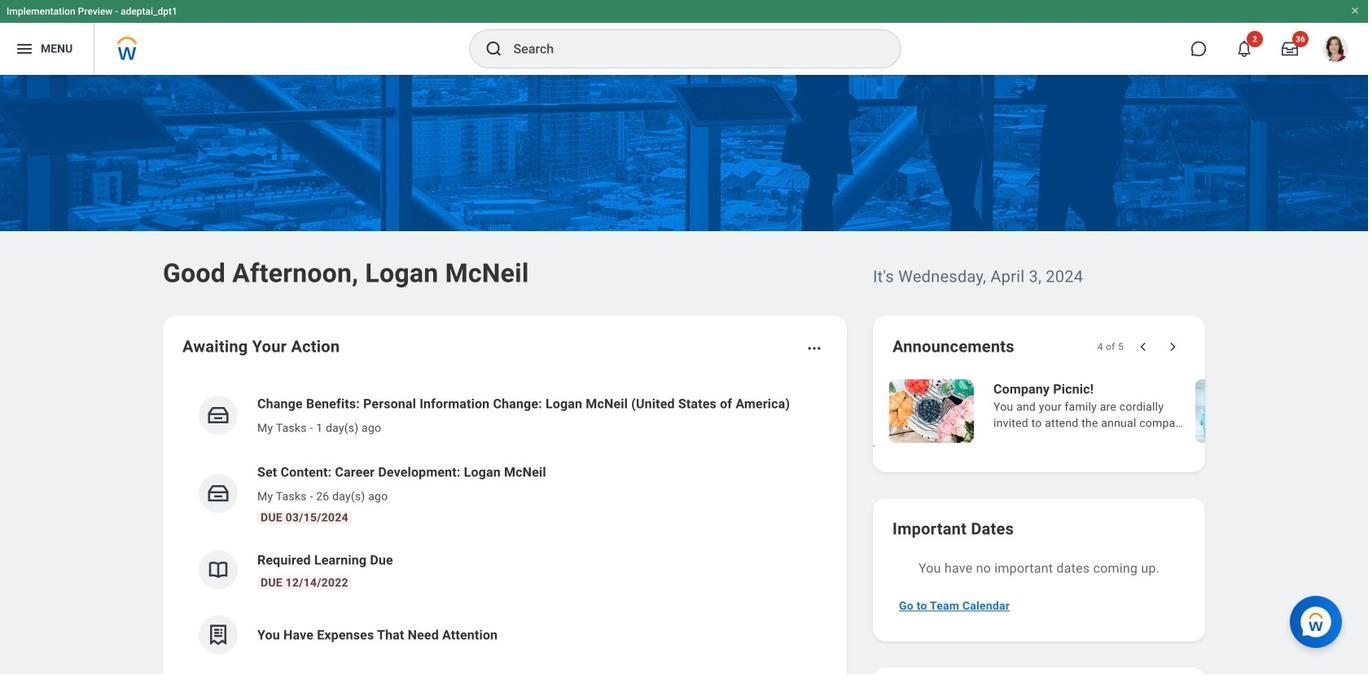 Task type: vqa. For each thing, say whether or not it's contained in the screenshot.
'banner'
yes



Task type: locate. For each thing, give the bounding box(es) containing it.
dashboard expenses image
[[206, 623, 231, 648]]

status
[[1098, 341, 1124, 354]]

inbox image
[[206, 403, 231, 428], [206, 482, 231, 506]]

main content
[[0, 75, 1369, 675]]

banner
[[0, 0, 1369, 75]]

profile logan mcneil image
[[1323, 36, 1349, 65]]

justify image
[[15, 39, 34, 59]]

0 vertical spatial inbox image
[[206, 403, 231, 428]]

list
[[0, 378, 1369, 453], [183, 381, 828, 668]]

1 vertical spatial inbox image
[[206, 482, 231, 506]]

close environment banner image
[[1351, 6, 1361, 15]]

chevron left small image
[[1136, 339, 1152, 355]]

notifications large image
[[1237, 41, 1253, 57]]

search image
[[484, 39, 504, 59]]

chevron right small image
[[1165, 339, 1181, 355]]

1 inbox image from the top
[[206, 403, 231, 428]]



Task type: describe. For each thing, give the bounding box(es) containing it.
Search Workday  search field
[[514, 31, 867, 67]]

book open image
[[206, 558, 231, 583]]

inbox large image
[[1282, 41, 1299, 57]]

2 inbox image from the top
[[206, 482, 231, 506]]



